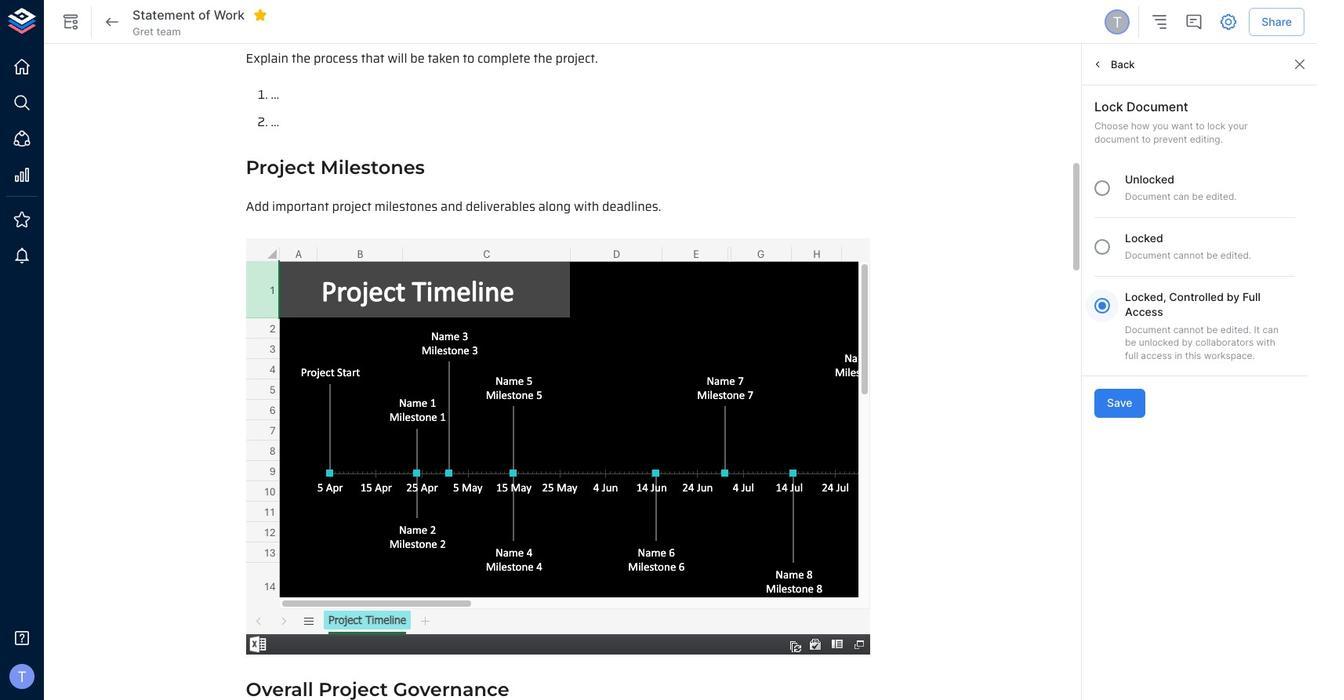 Task type: locate. For each thing, give the bounding box(es) containing it.
option group
[[1086, 171, 1295, 363]]

workspace.
[[1204, 350, 1255, 362]]

edited. inside locked document cannot be edited.
[[1221, 249, 1252, 261]]

1 horizontal spatial to
[[1142, 133, 1151, 145]]

be
[[410, 49, 425, 68], [1192, 191, 1204, 202], [1207, 249, 1218, 261], [1207, 324, 1218, 335], [1125, 337, 1137, 348]]

unlocked document can be edited.
[[1125, 172, 1237, 202]]

1 vertical spatial t button
[[5, 659, 39, 694]]

unlocked
[[1139, 337, 1179, 348]]

can inside locked, controlled by full access document cannot be edited. it can be unlocked by collaborators with full access in this workspace.
[[1263, 324, 1279, 335]]

can inside unlocked document can be edited.
[[1174, 191, 1190, 202]]

taken
[[428, 49, 460, 68]]

document down locked
[[1125, 249, 1171, 261]]

document inside locked document cannot be edited.
[[1125, 249, 1171, 261]]

document up 'you'
[[1127, 99, 1188, 114]]

work
[[214, 7, 245, 23]]

1 horizontal spatial with
[[1257, 337, 1276, 348]]

lock
[[1208, 120, 1226, 132]]

want
[[1171, 120, 1193, 132]]

statement of work
[[133, 7, 245, 23]]

remove favorite image
[[253, 8, 268, 22]]

document inside unlocked document can be edited.
[[1125, 191, 1171, 202]]

cannot up the this
[[1174, 324, 1204, 335]]

be inside unlocked document can be edited.
[[1192, 191, 1204, 202]]

cannot
[[1174, 249, 1204, 261], [1174, 324, 1204, 335]]

to up editing.
[[1196, 120, 1205, 132]]

… down explain
[[271, 85, 279, 105]]

along
[[538, 197, 571, 216]]

edited. for unlocked
[[1206, 191, 1237, 202]]

1 horizontal spatial the
[[534, 49, 553, 68]]

with
[[574, 197, 599, 216], [1257, 337, 1276, 348]]

edited. inside unlocked document can be edited.
[[1206, 191, 1237, 202]]

document inside the 'lock document choose how you want to lock your document to prevent editing.'
[[1127, 99, 1188, 114]]

1 cannot from the top
[[1174, 249, 1204, 261]]

2 horizontal spatial to
[[1196, 120, 1205, 132]]

0 horizontal spatial to
[[463, 49, 475, 68]]

it
[[1254, 324, 1260, 335]]

…
[[271, 85, 279, 105], [271, 112, 279, 132]]

0 vertical spatial edited.
[[1206, 191, 1237, 202]]

be up locked document cannot be edited.
[[1192, 191, 1204, 202]]

t
[[1113, 13, 1122, 30], [17, 668, 27, 685]]

explain the process that will be taken to complete the project.
[[246, 49, 598, 68]]

be up collaborators
[[1207, 324, 1218, 335]]

t button
[[1103, 7, 1132, 37], [5, 659, 39, 694]]

access
[[1125, 305, 1163, 318]]

and
[[441, 197, 463, 216]]

save button
[[1095, 389, 1145, 418]]

1 horizontal spatial can
[[1263, 324, 1279, 335]]

share
[[1262, 15, 1292, 28]]

can
[[1174, 191, 1190, 202], [1263, 324, 1279, 335]]

edited. up full
[[1221, 249, 1252, 261]]

1 vertical spatial can
[[1263, 324, 1279, 335]]

explain
[[246, 49, 289, 68]]

edited.
[[1206, 191, 1237, 202], [1221, 249, 1252, 261], [1221, 324, 1252, 335]]

edited. down editing.
[[1206, 191, 1237, 202]]

1 vertical spatial t
[[17, 668, 27, 685]]

unlocked
[[1125, 172, 1175, 186]]

can down unlocked
[[1174, 191, 1190, 202]]

0 horizontal spatial by
[[1182, 337, 1193, 348]]

the right explain
[[292, 49, 311, 68]]

document down unlocked
[[1125, 191, 1171, 202]]

document for locked
[[1125, 249, 1171, 261]]

by
[[1227, 290, 1240, 303], [1182, 337, 1193, 348]]

document up unlocked at the right top of the page
[[1125, 324, 1171, 335]]

document
[[1127, 99, 1188, 114], [1125, 191, 1171, 202], [1125, 249, 1171, 261], [1125, 324, 1171, 335]]

be right will
[[410, 49, 425, 68]]

be up controlled
[[1207, 249, 1218, 261]]

2 vertical spatial to
[[1142, 133, 1151, 145]]

project
[[332, 197, 372, 216]]

1 vertical spatial by
[[1182, 337, 1193, 348]]

to down how
[[1142, 133, 1151, 145]]

1 … from the top
[[271, 85, 279, 105]]

1 vertical spatial …
[[271, 112, 279, 132]]

you
[[1153, 120, 1169, 132]]

controlled
[[1169, 290, 1224, 303]]

lock
[[1095, 99, 1123, 114]]

with inside locked, controlled by full access document cannot be edited. it can be unlocked by collaborators with full access in this workspace.
[[1257, 337, 1276, 348]]

full
[[1243, 290, 1261, 303]]

by left full
[[1227, 290, 1240, 303]]

collaborators
[[1196, 337, 1254, 348]]

deliverables
[[466, 197, 536, 216]]

cannot up controlled
[[1174, 249, 1204, 261]]

team
[[156, 25, 181, 38]]

can right it
[[1263, 324, 1279, 335]]

1 horizontal spatial t button
[[1103, 7, 1132, 37]]

1 horizontal spatial t
[[1113, 13, 1122, 30]]

save
[[1107, 396, 1133, 409]]

1 vertical spatial cannot
[[1174, 324, 1204, 335]]

back button
[[1088, 52, 1139, 76]]

important
[[272, 197, 329, 216]]

the
[[292, 49, 311, 68], [534, 49, 553, 68]]

locked document cannot be edited.
[[1125, 231, 1252, 261]]

… up project
[[271, 112, 279, 132]]

locked
[[1125, 231, 1163, 244]]

be up full
[[1125, 337, 1137, 348]]

of
[[198, 7, 210, 23]]

2 cannot from the top
[[1174, 324, 1204, 335]]

0 vertical spatial cannot
[[1174, 249, 1204, 261]]

edited. up collaborators
[[1221, 324, 1252, 335]]

0 horizontal spatial can
[[1174, 191, 1190, 202]]

2 vertical spatial edited.
[[1221, 324, 1252, 335]]

0 vertical spatial …
[[271, 85, 279, 105]]

0 vertical spatial can
[[1174, 191, 1190, 202]]

to right taken
[[463, 49, 475, 68]]

1 vertical spatial with
[[1257, 337, 1276, 348]]

by up the this
[[1182, 337, 1193, 348]]

the left project.
[[534, 49, 553, 68]]

1 vertical spatial edited.
[[1221, 249, 1252, 261]]

back
[[1111, 58, 1135, 70]]

to
[[463, 49, 475, 68], [1196, 120, 1205, 132], [1142, 133, 1151, 145]]

0 horizontal spatial the
[[292, 49, 311, 68]]

your
[[1228, 120, 1248, 132]]

0 vertical spatial with
[[574, 197, 599, 216]]

0 vertical spatial t
[[1113, 13, 1122, 30]]

2 … from the top
[[271, 112, 279, 132]]

with down it
[[1257, 337, 1276, 348]]

1 horizontal spatial by
[[1227, 290, 1240, 303]]

0 horizontal spatial t
[[17, 668, 27, 685]]

with right along
[[574, 197, 599, 216]]

project.
[[556, 49, 598, 68]]

edited. inside locked, controlled by full access document cannot be edited. it can be unlocked by collaborators with full access in this workspace.
[[1221, 324, 1252, 335]]



Task type: describe. For each thing, give the bounding box(es) containing it.
0 vertical spatial by
[[1227, 290, 1240, 303]]

complete
[[477, 49, 531, 68]]

0 horizontal spatial with
[[574, 197, 599, 216]]

in
[[1175, 350, 1183, 362]]

1 vertical spatial to
[[1196, 120, 1205, 132]]

show wiki image
[[61, 13, 80, 31]]

1 the from the left
[[292, 49, 311, 68]]

how
[[1131, 120, 1150, 132]]

will
[[388, 49, 407, 68]]

full
[[1125, 350, 1139, 362]]

gret
[[133, 25, 154, 38]]

document
[[1095, 133, 1139, 145]]

2 the from the left
[[534, 49, 553, 68]]

0 horizontal spatial t button
[[5, 659, 39, 694]]

be inside locked document cannot be edited.
[[1207, 249, 1218, 261]]

prevent
[[1154, 133, 1188, 145]]

cannot inside locked document cannot be edited.
[[1174, 249, 1204, 261]]

that
[[361, 49, 385, 68]]

lock document choose how you want to lock your document to prevent editing.
[[1095, 99, 1248, 145]]

statement
[[133, 7, 195, 23]]

go back image
[[103, 13, 122, 31]]

locked, controlled by full access document cannot be edited. it can be unlocked by collaborators with full access in this workspace.
[[1125, 290, 1279, 362]]

choose
[[1095, 120, 1129, 132]]

option group containing unlocked
[[1086, 171, 1295, 363]]

project
[[246, 156, 315, 179]]

table of contents image
[[1150, 13, 1169, 31]]

0 vertical spatial to
[[463, 49, 475, 68]]

cannot inside locked, controlled by full access document cannot be edited. it can be unlocked by collaborators with full access in this workspace.
[[1174, 324, 1204, 335]]

deadlines.
[[602, 197, 661, 216]]

editing.
[[1190, 133, 1223, 145]]

process
[[314, 49, 358, 68]]

this
[[1185, 350, 1202, 362]]

document for unlocked
[[1125, 191, 1171, 202]]

edited. for locked
[[1221, 249, 1252, 261]]

locked,
[[1125, 290, 1166, 303]]

share button
[[1249, 8, 1305, 36]]

settings image
[[1219, 13, 1238, 31]]

project milestones
[[246, 156, 425, 179]]

add important project milestones and deliverables along with deadlines.
[[246, 197, 661, 216]]

comments image
[[1185, 13, 1204, 31]]

milestones
[[375, 197, 438, 216]]

document for lock document
[[1127, 99, 1188, 114]]

gret team link
[[133, 24, 181, 38]]

add
[[246, 197, 269, 216]]

access
[[1141, 350, 1172, 362]]

document inside locked, controlled by full access document cannot be edited. it can be unlocked by collaborators with full access in this workspace.
[[1125, 324, 1171, 335]]

milestones
[[321, 156, 425, 179]]

gret team
[[133, 25, 181, 38]]

… …
[[271, 85, 279, 132]]

0 vertical spatial t button
[[1103, 7, 1132, 37]]



Task type: vqa. For each thing, say whether or not it's contained in the screenshot.
Invite for Invite More
no



